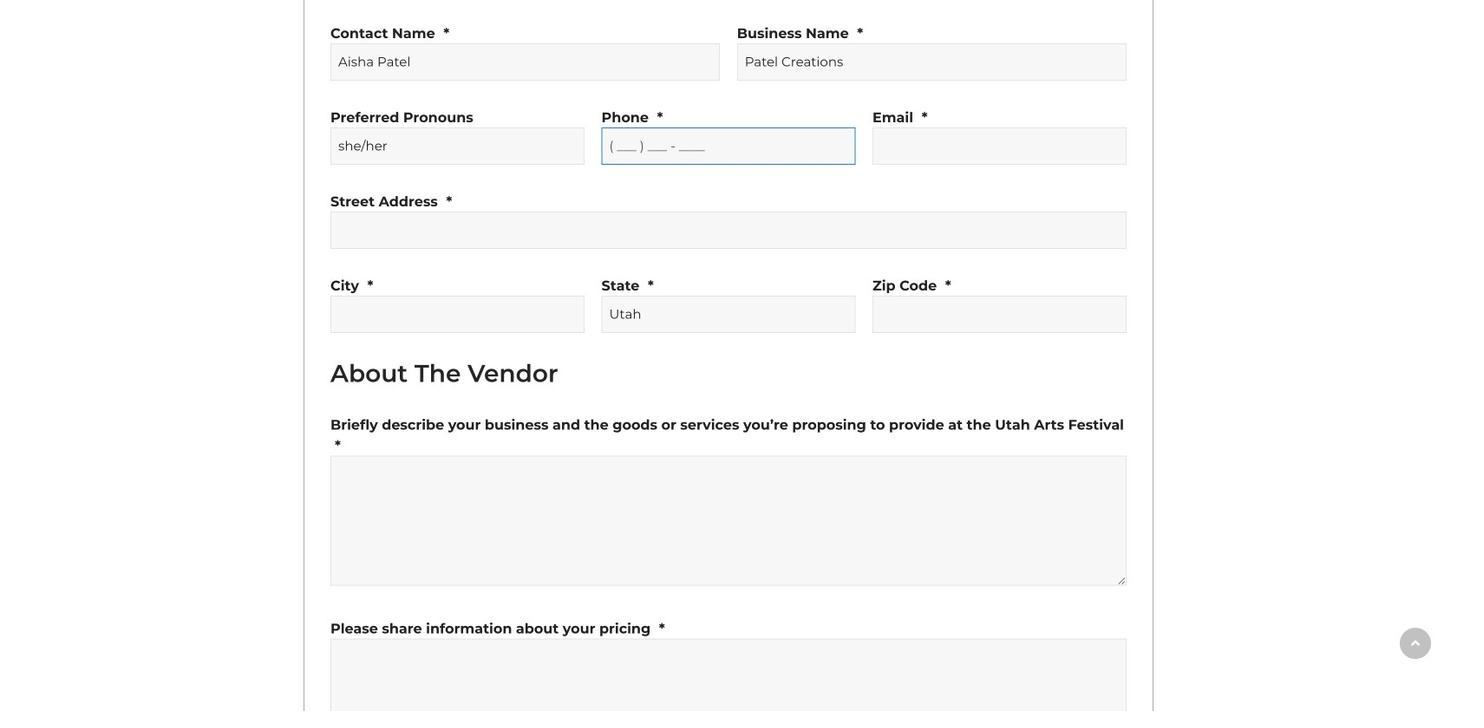 Task type: locate. For each thing, give the bounding box(es) containing it.
None text field
[[330, 43, 720, 81], [737, 43, 1127, 81], [330, 212, 1127, 249], [330, 296, 585, 333], [602, 296, 856, 333], [873, 296, 1127, 333], [330, 639, 1127, 711], [330, 43, 720, 81], [737, 43, 1127, 81], [330, 212, 1127, 249], [330, 296, 585, 333], [602, 296, 856, 333], [873, 296, 1127, 333], [330, 639, 1127, 711]]

None text field
[[330, 127, 585, 165], [602, 127, 856, 165], [330, 456, 1127, 586], [330, 127, 585, 165], [602, 127, 856, 165], [330, 456, 1127, 586]]

None email field
[[873, 127, 1127, 165]]



Task type: describe. For each thing, give the bounding box(es) containing it.
scroll up image
[[1411, 636, 1420, 650]]



